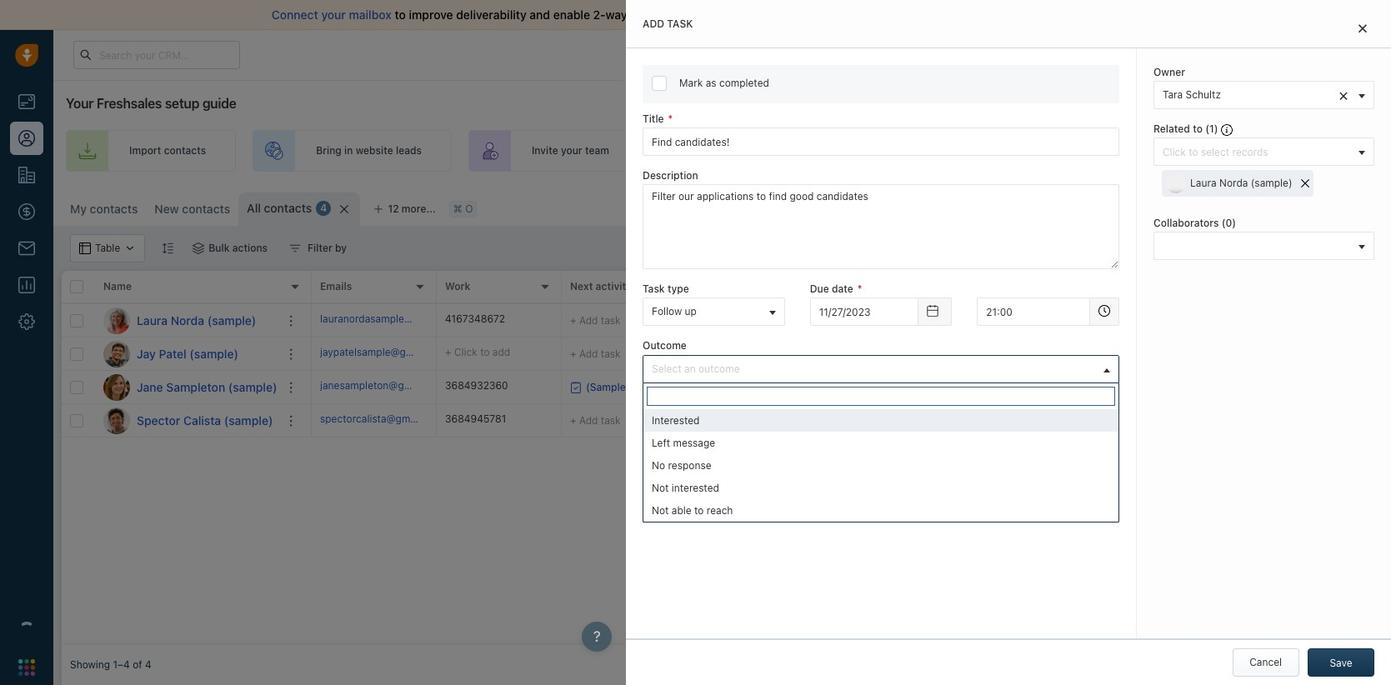 Task type: vqa. For each thing, say whether or not it's contained in the screenshot.
the right Of
yes



Task type: describe. For each thing, give the bounding box(es) containing it.
owner
[[1154, 66, 1185, 78]]

tara schultz inside × tab panel
[[1163, 88, 1221, 101]]

(sample) for the press space to select this row. row containing laura norda (sample)
[[207, 313, 256, 327]]

contacts for my
[[90, 202, 138, 216]]

add for 37
[[868, 314, 886, 327]]

2-
[[593, 8, 606, 22]]

tara for 37
[[965, 314, 986, 327]]

filter by
[[308, 242, 347, 254]]

1 leads from the left
[[396, 145, 422, 157]]

12
[[388, 203, 399, 215]]

row group containing 37
[[312, 304, 1383, 438]]

add inside × tab panel
[[643, 18, 664, 30]]

1–4
[[113, 659, 130, 671]]

not interested
[[652, 481, 719, 494]]

interested
[[672, 481, 719, 494]]

norda inside × tab panel
[[1220, 177, 1248, 189]]

schultz for 37
[[988, 314, 1024, 327]]

team inside invite your team "link"
[[585, 145, 609, 157]]

to inside not able to reach option
[[694, 504, 704, 517]]

not able to reach option
[[644, 499, 1119, 522]]

1 horizontal spatial in
[[1001, 49, 1009, 60]]

follow up
[[652, 305, 697, 318]]

jay patel (sample) link
[[137, 346, 238, 362]]

team inside route leads to your team link
[[815, 145, 840, 157]]

container_wx8msf4aqz5i3rn1 image for tara schultz
[[950, 315, 961, 326]]

× dialog
[[626, 0, 1391, 685]]

add up 3684932360
[[493, 346, 510, 358]]

0 horizontal spatial (
[[1206, 123, 1210, 135]]

0 horizontal spatial in
[[344, 145, 353, 157]]

left
[[652, 436, 670, 449]]

j image for jane sampleton (sample)
[[103, 374, 130, 401]]

janesampleton@gmail.com link
[[320, 378, 446, 396]]

up for follow
[[685, 305, 697, 318]]

click for 50
[[829, 381, 853, 393]]

4 inside all contacts 4
[[320, 202, 327, 215]]

spectorcalista@gmail.com
[[320, 413, 444, 425]]

jaypatelsample@gmail.com
[[320, 346, 448, 358]]

my
[[70, 202, 87, 216]]

related
[[1154, 123, 1190, 135]]

12 more...
[[388, 203, 436, 215]]

your right route on the top right
[[791, 145, 813, 157]]

bulk actions
[[209, 242, 268, 254]]

patel
[[159, 346, 187, 361]]

add for 18
[[579, 347, 598, 360]]

showing 1–4 of 4
[[70, 659, 151, 671]]

calista
[[183, 413, 221, 427]]

route
[[719, 145, 748, 157]]

work
[[445, 280, 471, 293]]

invite your team link
[[468, 130, 639, 172]]

invite
[[532, 145, 558, 157]]

-- text field
[[810, 298, 919, 326]]

up for set
[[1188, 145, 1200, 157]]

jaypatelsample@gmail.com + click to add
[[320, 346, 510, 358]]

21
[[1012, 49, 1022, 60]]

interested
[[652, 414, 700, 426]]

click for 37
[[829, 314, 853, 327]]

press space to select this row. row containing 37
[[312, 304, 1383, 338]]

customize table
[[1052, 200, 1130, 213]]

lauranordasample@gmail.com
[[320, 313, 462, 325]]

showing
[[70, 659, 110, 671]]

1 horizontal spatial (
[[1222, 217, 1226, 229]]

explore
[[1076, 48, 1113, 60]]

add for 50
[[868, 381, 886, 393]]

close image
[[1359, 23, 1367, 33]]

and
[[530, 8, 550, 22]]

task inside × tab panel
[[667, 18, 693, 30]]

schultz for 18
[[988, 348, 1024, 360]]

description
[[643, 169, 698, 182]]

press space to select this row. row containing 50
[[312, 371, 1383, 404]]

date
[[832, 283, 853, 295]]

email
[[674, 8, 703, 22]]

your freshsales setup guide
[[66, 96, 236, 111]]

freshworks switcher image
[[18, 659, 35, 676]]

route leads to your team
[[719, 145, 840, 157]]

+ click to add for 18
[[820, 348, 886, 360]]

Click to select records search field
[[1159, 144, 1353, 161]]

o
[[465, 203, 473, 215]]

related to ( 1 )
[[1154, 123, 1221, 135]]

ends
[[978, 49, 999, 60]]

press space to select this row. row containing 54
[[312, 404, 1383, 438]]

0 horizontal spatial )
[[1214, 123, 1218, 135]]

spector calista (sample)
[[137, 413, 273, 427]]

2 leads from the left
[[750, 145, 776, 157]]

grid containing 37
[[62, 269, 1383, 645]]

create sales sequence link
[[886, 130, 1089, 172]]

3684932360
[[445, 379, 508, 392]]

add for 54
[[579, 414, 598, 426]]

your left mailbox
[[321, 8, 346, 22]]

cancel button
[[1233, 649, 1299, 677]]

enable
[[553, 8, 590, 22]]

list box inside × tab panel
[[644, 409, 1119, 522]]

connect your mailbox to improve deliverability and enable 2-way sync of email conversations.
[[272, 8, 787, 22]]

press space to select this row. row containing jane sampleton (sample)
[[62, 371, 312, 404]]

send email image
[[1226, 48, 1238, 62]]

container_wx8msf4aqz5i3rn1 image inside bulk actions button
[[193, 243, 204, 254]]

explore plans link
[[1067, 45, 1150, 65]]

task
[[643, 283, 665, 295]]

jane sampleton (sample)
[[137, 380, 277, 394]]

l image
[[103, 307, 130, 334]]

save
[[1330, 657, 1353, 669]]

outcome
[[643, 340, 687, 352]]

Search your CRM... text field
[[73, 41, 240, 69]]

name row
[[62, 271, 312, 304]]

3 qualified from the top
[[1089, 414, 1131, 427]]

customize
[[1052, 200, 1103, 213]]

37
[[695, 313, 711, 328]]

your inside "link"
[[561, 145, 582, 157]]

bulk
[[209, 242, 230, 254]]

tara schultz for 50
[[965, 381, 1024, 393]]

tara schultz for 18
[[965, 348, 1024, 360]]

response
[[668, 459, 712, 471]]

row group containing laura norda (sample)
[[62, 304, 312, 438]]

your down 1 on the top right
[[1203, 145, 1224, 157]]

name
[[103, 280, 132, 293]]

schultz for 50
[[988, 381, 1024, 393]]

connect
[[272, 8, 318, 22]]

create sales sequence
[[950, 145, 1059, 157]]

no
[[652, 459, 665, 471]]

all contacts 4
[[247, 201, 327, 215]]

Title text field
[[643, 128, 1120, 156]]

(sample) for the press space to select this row. row containing jane sampleton (sample)
[[228, 380, 277, 394]]

next activity
[[570, 280, 632, 293]]

improve
[[409, 8, 453, 22]]

mailbox
[[349, 8, 392, 22]]

add for 18
[[868, 348, 886, 360]]

3684945781
[[445, 413, 506, 425]]

jaypatelsample@gmail.com link
[[320, 345, 448, 363]]

more...
[[402, 203, 436, 215]]

collaborators
[[1154, 217, 1219, 229]]

jane
[[137, 380, 163, 394]]

filter by button
[[279, 234, 358, 263]]

tara for 50
[[965, 381, 986, 393]]

tara inside × tab panel
[[1163, 88, 1183, 101]]

+ add task for 54
[[570, 414, 621, 426]]

not able to reach
[[652, 504, 733, 517]]

× tab panel
[[626, 0, 1391, 685]]

not for not interested
[[652, 481, 669, 494]]

schultz inside × tab panel
[[1186, 88, 1221, 101]]

import contacts
[[129, 145, 206, 157]]

tags
[[820, 280, 843, 293]]

cancel
[[1250, 656, 1282, 669]]



Task type: locate. For each thing, give the bounding box(es) containing it.
0 horizontal spatial team
[[585, 145, 609, 157]]

able
[[672, 504, 692, 517]]

bring
[[316, 145, 342, 157]]

laura inside × tab panel
[[1190, 177, 1217, 189]]

press space to select this row. row up the sampleton
[[62, 338, 312, 371]]

+ click to add up 'interested' option
[[820, 381, 886, 393]]

laura up jay
[[137, 313, 168, 327]]

( up set up your sales pipeline
[[1206, 123, 1210, 135]]

due date
[[810, 283, 853, 295]]

my contacts button
[[62, 193, 146, 226], [70, 202, 138, 216]]

mark as completed
[[679, 77, 769, 89]]

schultz
[[1186, 88, 1221, 101], [988, 314, 1024, 327], [988, 348, 1024, 360], [988, 381, 1024, 393]]

container_wx8msf4aqz5i3rn1 image inside the filter by button
[[289, 243, 301, 254]]

1 vertical spatial 4
[[145, 659, 151, 671]]

1 horizontal spatial laura
[[1190, 177, 1217, 189]]

0 horizontal spatial of
[[133, 659, 142, 671]]

1 vertical spatial qualified
[[1089, 381, 1131, 393]]

jane sampleton (sample) link
[[137, 379, 277, 396]]

tara schultz for 37
[[965, 314, 1024, 327]]

0 horizontal spatial 4
[[145, 659, 151, 671]]

list box
[[644, 409, 1119, 522]]

12 more... button
[[365, 198, 445, 221]]

select an outcome button
[[643, 355, 1120, 383]]

up inside set up your sales pipeline link
[[1188, 145, 1200, 157]]

contacts for all
[[264, 201, 312, 215]]

task for 18
[[601, 347, 621, 360]]

0 horizontal spatial laura
[[137, 313, 168, 327]]

select an outcome
[[652, 362, 740, 375]]

2 + click to add from the top
[[820, 348, 886, 360]]

new contacts button
[[146, 193, 239, 226], [155, 202, 230, 216]]

in
[[1001, 49, 1009, 60], [344, 145, 353, 157]]

1 sales from the left
[[985, 145, 1010, 157]]

j image left jay
[[103, 341, 130, 367]]

1 horizontal spatial container_wx8msf4aqz5i3rn1 image
[[950, 315, 961, 326]]

bring in website leads link
[[253, 130, 452, 172]]

team
[[585, 145, 609, 157], [815, 145, 840, 157]]

task right sync
[[667, 18, 693, 30]]

1 vertical spatial + click to add
[[820, 348, 886, 360]]

your left freshsales
[[66, 96, 94, 111]]

setup
[[165, 96, 199, 111]]

up right follow
[[685, 305, 697, 318]]

sync
[[630, 8, 656, 22]]

+ add task for 37
[[570, 314, 621, 326]]

(
[[1206, 123, 1210, 135], [1222, 217, 1226, 229]]

0 vertical spatial in
[[1001, 49, 1009, 60]]

filter
[[308, 242, 332, 254]]

press space to select this row. row up no response option
[[312, 404, 1383, 438]]

mark
[[679, 77, 703, 89]]

1 vertical spatial laura
[[137, 313, 168, 327]]

18
[[695, 346, 710, 361]]

+ click to add down date at the right top
[[820, 314, 886, 327]]

press space to select this row. row containing spector calista (sample)
[[62, 404, 312, 438]]

list box containing interested
[[644, 409, 1119, 522]]

1 horizontal spatial team
[[815, 145, 840, 157]]

1 vertical spatial )
[[1232, 217, 1236, 229]]

s image
[[103, 407, 130, 434]]

add for 37
[[579, 314, 598, 326]]

0 horizontal spatial up
[[685, 305, 697, 318]]

1 + add task from the top
[[570, 314, 621, 326]]

your left trial
[[935, 49, 956, 60]]

1 vertical spatial your
[[66, 96, 94, 111]]

container_wx8msf4aqz5i3rn1 image for filter by
[[289, 243, 301, 254]]

laura
[[1190, 177, 1217, 189], [137, 313, 168, 327]]

your
[[321, 8, 346, 22], [561, 145, 582, 157], [791, 145, 813, 157], [1203, 145, 1224, 157]]

0 horizontal spatial container_wx8msf4aqz5i3rn1 image
[[289, 243, 301, 254]]

your right invite
[[561, 145, 582, 157]]

1 horizontal spatial up
[[1188, 145, 1200, 157]]

laura norda (sample) inside × tab panel
[[1190, 177, 1293, 189]]

cell
[[1187, 304, 1312, 337], [1312, 304, 1383, 337], [1187, 338, 1312, 370], [1312, 338, 1383, 370], [1187, 371, 1312, 403], [1312, 371, 1383, 403], [1187, 404, 1312, 437], [1312, 404, 1383, 437]]

left message
[[652, 436, 715, 449]]

task type
[[643, 283, 689, 295]]

add up select an outcome dropdown button
[[868, 314, 886, 327]]

4167348672
[[445, 313, 505, 325]]

container_wx8msf4aqz5i3rn1 image
[[193, 243, 204, 254], [950, 348, 961, 360], [570, 381, 582, 393], [950, 381, 961, 393]]

contacts right import
[[164, 145, 206, 157]]

laura norda (sample) inside the press space to select this row. row
[[137, 313, 256, 327]]

contacts right new on the top
[[182, 202, 230, 216]]

days
[[1024, 49, 1045, 60]]

press space to select this row. row down -- text box
[[312, 338, 1383, 371]]

j image
[[103, 341, 130, 367], [103, 374, 130, 401]]

3 + add task from the top
[[570, 414, 621, 426]]

1 vertical spatial of
[[133, 659, 142, 671]]

create
[[950, 145, 982, 157]]

invite your team
[[532, 145, 609, 157]]

import
[[129, 145, 161, 157]]

your
[[935, 49, 956, 60], [66, 96, 94, 111]]

2 row group from the left
[[312, 304, 1383, 438]]

1 horizontal spatial )
[[1232, 217, 1236, 229]]

message
[[673, 436, 715, 449]]

1 vertical spatial (
[[1222, 217, 1226, 229]]

add down -- text box
[[868, 348, 886, 360]]

your for your trial ends in 21 days
[[935, 49, 956, 60]]

1 not from the top
[[652, 481, 669, 494]]

(sample) right the calista
[[224, 413, 273, 427]]

lauranordasample@gmail.com link
[[320, 312, 462, 329]]

sales right 'create'
[[985, 145, 1010, 157]]

+ add task for 18
[[570, 347, 621, 360]]

row group
[[62, 304, 312, 438], [312, 304, 1383, 438]]

janesampleton@gmail.com 3684932360
[[320, 379, 508, 392]]

( right collaborators
[[1222, 217, 1226, 229]]

(sample) up the jane sampleton (sample)
[[190, 346, 238, 361]]

(sample) right the sampleton
[[228, 380, 277, 394]]

1 vertical spatial j image
[[103, 374, 130, 401]]

0 vertical spatial laura
[[1190, 177, 1217, 189]]

press space to select this row. row containing jay patel (sample)
[[62, 338, 312, 371]]

0 vertical spatial of
[[659, 8, 671, 22]]

in right bring
[[344, 145, 353, 157]]

4 up filter by
[[320, 202, 327, 215]]

contacts right all at the top of the page
[[264, 201, 312, 215]]

0 vertical spatial + add task
[[570, 314, 621, 326]]

1 row group from the left
[[62, 304, 312, 438]]

0 vertical spatial 4
[[320, 202, 327, 215]]

of right sync
[[659, 8, 671, 22]]

type
[[668, 283, 689, 295]]

outcome
[[699, 362, 740, 375]]

1 horizontal spatial of
[[659, 8, 671, 22]]

spectorcalista@gmail.com link
[[320, 412, 444, 429]]

4
[[320, 202, 327, 215], [145, 659, 151, 671]]

1 horizontal spatial your
[[935, 49, 956, 60]]

2 team from the left
[[815, 145, 840, 157]]

not down no
[[652, 481, 669, 494]]

click up 'interested' option
[[829, 381, 853, 393]]

sampleton
[[166, 380, 225, 394]]

save button
[[1308, 649, 1375, 677]]

leads right route on the top right
[[750, 145, 776, 157]]

) up set up your sales pipeline
[[1214, 123, 1218, 135]]

1 vertical spatial up
[[685, 305, 697, 318]]

task left interested
[[601, 414, 621, 426]]

1 horizontal spatial norda
[[1220, 177, 1248, 189]]

(sample) inside × tab panel
[[1251, 177, 1293, 189]]

your trial ends in 21 days
[[935, 49, 1045, 60]]

laura inside "link"
[[137, 313, 168, 327]]

collaborators ( 0 )
[[1154, 217, 1236, 229]]

leads right website at the left top of the page
[[396, 145, 422, 157]]

1 + click to add from the top
[[820, 314, 886, 327]]

0 horizontal spatial laura norda (sample)
[[137, 313, 256, 327]]

0 vertical spatial )
[[1214, 123, 1218, 135]]

task for 54
[[601, 414, 621, 426]]

1 vertical spatial norda
[[171, 313, 204, 327]]

1 horizontal spatial laura norda (sample)
[[1190, 177, 1293, 189]]

1 horizontal spatial 4
[[320, 202, 327, 215]]

click down date at the right top
[[829, 314, 853, 327]]

norda down name row
[[171, 313, 204, 327]]

j image for jay patel (sample)
[[103, 341, 130, 367]]

janesampleton@gmail.com
[[320, 379, 446, 392]]

task left outcome
[[601, 347, 621, 360]]

unqualified
[[1089, 348, 1142, 360]]

laura norda (sample) down name row
[[137, 313, 256, 327]]

left message option
[[644, 431, 1119, 454]]

as
[[706, 77, 717, 89]]

+ click to add for 50
[[820, 381, 886, 393]]

0 vertical spatial j image
[[103, 341, 130, 367]]

1 vertical spatial container_wx8msf4aqz5i3rn1 image
[[950, 315, 961, 326]]

add up 'interested' option
[[868, 381, 886, 393]]

laura norda (sample) link
[[137, 312, 256, 329]]

1 j image from the top
[[103, 341, 130, 367]]

add
[[643, 18, 664, 30], [579, 314, 598, 326], [579, 347, 598, 360], [579, 414, 598, 426]]

0 horizontal spatial sales
[[985, 145, 1010, 157]]

not for not able to reach
[[652, 504, 669, 517]]

in left 21
[[1001, 49, 1009, 60]]

website
[[356, 145, 393, 157]]

0 vertical spatial laura norda (sample)
[[1190, 177, 1293, 189]]

1 vertical spatial + add task
[[570, 347, 621, 360]]

1 vertical spatial in
[[344, 145, 353, 157]]

(sample) for the press space to select this row. row containing spector calista (sample)
[[224, 413, 273, 427]]

not interested option
[[644, 476, 1119, 499]]

2 vertical spatial + click to add
[[820, 381, 886, 393]]

1 vertical spatial laura norda (sample)
[[137, 313, 256, 327]]

of right the 1–4
[[133, 659, 142, 671]]

j image left jane
[[103, 374, 130, 401]]

1 horizontal spatial leads
[[750, 145, 776, 157]]

route leads to your team link
[[656, 130, 870, 172]]

trial
[[958, 49, 975, 60]]

2 sales from the left
[[1227, 145, 1252, 157]]

deliverability
[[456, 8, 527, 22]]

laura down set up your sales pipeline link
[[1190, 177, 1217, 189]]

0 vertical spatial qualified
[[1089, 314, 1131, 327]]

pipeline
[[1255, 145, 1293, 157]]

interested option
[[644, 409, 1119, 431]]

0 vertical spatial your
[[935, 49, 956, 60]]

sales left pipeline
[[1227, 145, 1252, 157]]

0 vertical spatial norda
[[1220, 177, 1248, 189]]

press space to select this row. row up 'interested' option
[[312, 371, 1383, 404]]

jay
[[137, 346, 156, 361]]

press space to select this row. row down the sampleton
[[62, 404, 312, 438]]

50
[[695, 379, 712, 394]]

grid
[[62, 269, 1383, 645]]

bring in website leads
[[316, 145, 422, 157]]

to
[[395, 8, 406, 22], [1193, 123, 1203, 135], [779, 145, 789, 157], [855, 314, 865, 327], [480, 346, 490, 358], [855, 348, 865, 360], [855, 381, 865, 393], [694, 504, 704, 517]]

activity
[[596, 280, 632, 293]]

guide
[[202, 96, 236, 111]]

task for 37
[[601, 314, 621, 326]]

(sample) down pipeline
[[1251, 177, 1293, 189]]

qualified for 37
[[1089, 314, 1131, 327]]

container_wx8msf4aqz5i3rn1 image
[[289, 243, 301, 254], [950, 315, 961, 326]]

0 vertical spatial up
[[1188, 145, 1200, 157]]

not left able
[[652, 504, 669, 517]]

reach
[[707, 504, 733, 517]]

press space to select this row. row
[[62, 304, 312, 338], [312, 304, 1383, 338], [62, 338, 312, 371], [312, 338, 1383, 371], [62, 371, 312, 404], [312, 371, 1383, 404], [62, 404, 312, 438], [312, 404, 1383, 438]]

explore plans
[[1076, 48, 1141, 60]]

sequence
[[1012, 145, 1059, 157]]

2 vertical spatial qualified
[[1089, 414, 1131, 427]]

0 vertical spatial not
[[652, 481, 669, 494]]

set
[[1169, 145, 1185, 157]]

click down -- text box
[[829, 348, 853, 360]]

press space to select this row. row containing laura norda (sample)
[[62, 304, 312, 338]]

54
[[695, 413, 712, 428]]

task down activity
[[601, 314, 621, 326]]

none text field inside × tab panel
[[977, 298, 1090, 326]]

new contacts
[[155, 202, 230, 216]]

norda down set up your sales pipeline
[[1220, 177, 1248, 189]]

⌘ o
[[453, 203, 473, 215]]

2 vertical spatial + add task
[[570, 414, 621, 426]]

) right collaborators
[[1232, 217, 1236, 229]]

your for your freshsales setup guide
[[66, 96, 94, 111]]

0 horizontal spatial your
[[66, 96, 94, 111]]

tara for 18
[[965, 348, 986, 360]]

press space to select this row. row containing 18
[[312, 338, 1383, 371]]

0 vertical spatial + click to add
[[820, 314, 886, 327]]

set up your sales pipeline link
[[1106, 130, 1323, 172]]

1 qualified from the top
[[1089, 314, 1131, 327]]

contacts for new
[[182, 202, 230, 216]]

press space to select this row. row down "jay patel (sample)" "link"
[[62, 371, 312, 404]]

Start typing the details about the task… text field
[[643, 184, 1120, 270]]

all contacts link
[[247, 200, 312, 217]]

0 vertical spatial container_wx8msf4aqz5i3rn1 image
[[289, 243, 301, 254]]

1 team from the left
[[585, 145, 609, 157]]

(sample) for the press space to select this row. row containing jay patel (sample)
[[190, 346, 238, 361]]

2 not from the top
[[652, 504, 669, 517]]

None text field
[[977, 298, 1090, 326]]

up inside 'follow up' button
[[685, 305, 697, 318]]

title
[[643, 113, 664, 125]]

up right the set
[[1188, 145, 1200, 157]]

no response option
[[644, 454, 1119, 476]]

(sample)
[[1251, 177, 1293, 189], [207, 313, 256, 327], [190, 346, 238, 361], [228, 380, 277, 394], [224, 413, 273, 427]]

to inside route leads to your team link
[[779, 145, 789, 157]]

2 j image from the top
[[103, 374, 130, 401]]

qualified for 50
[[1089, 381, 1131, 393]]

+ click to add for 37
[[820, 314, 886, 327]]

(sample) up jay patel (sample)
[[207, 313, 256, 327]]

1 vertical spatial not
[[652, 504, 669, 517]]

norda inside "link"
[[171, 313, 204, 327]]

click down 4167348672
[[454, 346, 477, 358]]

1 horizontal spatial sales
[[1227, 145, 1252, 157]]

jay patel (sample)
[[137, 346, 238, 361]]

contacts for import
[[164, 145, 206, 157]]

click for 18
[[829, 348, 853, 360]]

2 + add task from the top
[[570, 347, 621, 360]]

+ click to add down -- text box
[[820, 348, 886, 360]]

None search field
[[1159, 238, 1353, 255], [647, 386, 1115, 406], [1159, 238, 1353, 255], [647, 386, 1115, 406]]

press space to select this row. row down date at the right top
[[312, 304, 1383, 338]]

0 horizontal spatial leads
[[396, 145, 422, 157]]

0 vertical spatial (
[[1206, 123, 1210, 135]]

an
[[684, 362, 696, 375]]

2 qualified from the top
[[1089, 381, 1131, 393]]

press space to select this row. row up jay patel (sample)
[[62, 304, 312, 338]]

completed
[[719, 77, 769, 89]]

4 right the 1–4
[[145, 659, 151, 671]]

+
[[570, 314, 577, 326], [820, 314, 827, 327], [445, 346, 451, 358], [570, 347, 577, 360], [820, 348, 827, 360], [820, 381, 827, 393], [570, 414, 577, 426]]

contacts right the my
[[90, 202, 138, 216]]

laura norda (sample) down click to select records search field
[[1190, 177, 1293, 189]]

qualified
[[1089, 314, 1131, 327], [1089, 381, 1131, 393], [1089, 414, 1131, 427]]

connect your mailbox link
[[272, 8, 395, 22]]

0 horizontal spatial norda
[[171, 313, 204, 327]]

3 + click to add from the top
[[820, 381, 886, 393]]



